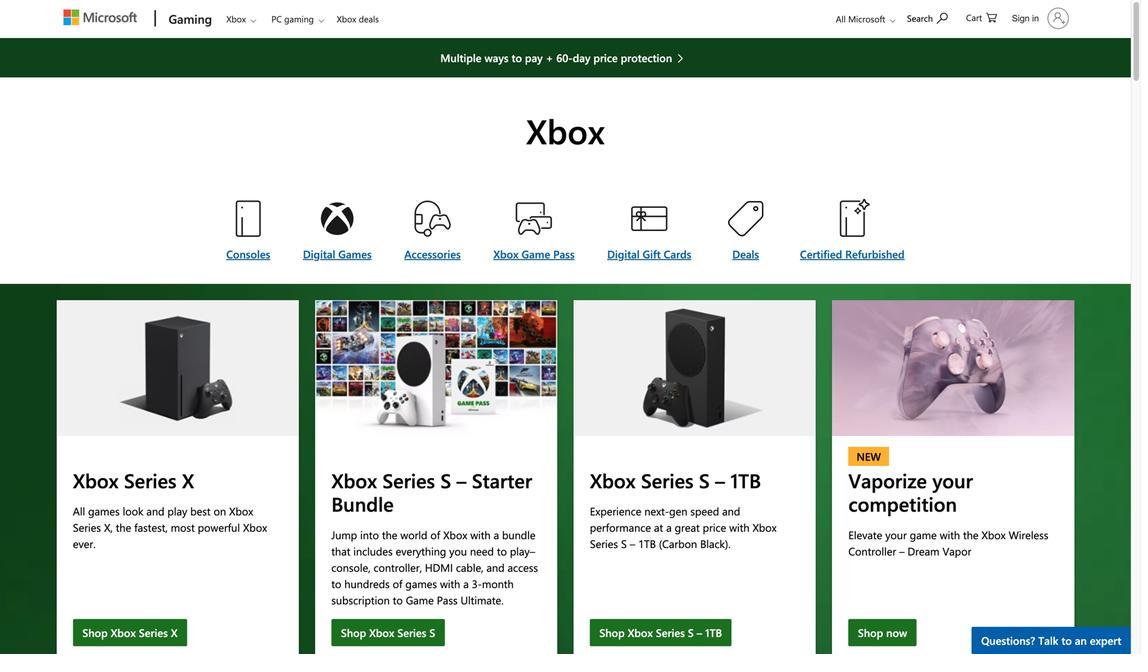 Task type: locate. For each thing, give the bounding box(es) containing it.
consoles link
[[226, 246, 271, 262]]

0 horizontal spatial and
[[147, 504, 165, 519]]

the right 'x,'
[[116, 520, 131, 535]]

1 vertical spatial of
[[393, 577, 403, 591]]

to
[[512, 50, 522, 65], [497, 544, 507, 559], [332, 577, 342, 591], [393, 593, 403, 608], [1062, 634, 1073, 648]]

1 horizontal spatial games
[[406, 577, 437, 591]]

and right speed
[[723, 504, 741, 519]]

competition
[[849, 491, 958, 517]]

games
[[88, 504, 120, 519], [406, 577, 437, 591]]

1 vertical spatial game
[[406, 593, 434, 608]]

xbox inside jump into the world of xbox with a bundle that includes everything you need to play– console, controller, hdmi cable, and access to hundreds of games with a 3-month subscription to game pass ultimate.
[[444, 528, 468, 542]]

1 horizontal spatial a
[[494, 528, 500, 542]]

2 shop from the left
[[341, 626, 366, 640]]

games
[[339, 247, 372, 261]]

0 horizontal spatial 1tb
[[639, 537, 657, 551]]

pc gaming button
[[263, 1, 335, 37]]

xbox deals
[[337, 13, 379, 25]]

games up 'x,'
[[88, 504, 120, 519]]

gaming
[[169, 11, 212, 27]]

0 vertical spatial of
[[431, 528, 441, 542]]

all inside dropdown button
[[837, 13, 846, 25]]

1 horizontal spatial of
[[431, 528, 441, 542]]

experience next-gen speed and performance at a great price with xbox series s – 1tb (carbon black).
[[590, 504, 777, 551]]

2 horizontal spatial and
[[723, 504, 741, 519]]

1 horizontal spatial all
[[837, 13, 846, 25]]

0 horizontal spatial x
[[171, 626, 178, 640]]

0 horizontal spatial your
[[886, 528, 908, 542]]

talk
[[1039, 634, 1059, 648]]

ultimate.
[[461, 593, 504, 608]]

0 horizontal spatial pass
[[437, 593, 458, 608]]

price up 'black).'
[[703, 520, 727, 535]]

s inside xbox series s – starter bundle
[[441, 467, 452, 494]]

and up fastest,
[[147, 504, 165, 519]]

a up the need in the bottom left of the page
[[494, 528, 500, 542]]

and
[[147, 504, 165, 519], [723, 504, 741, 519], [487, 560, 505, 575]]

2 vertical spatial 1tb
[[706, 626, 723, 640]]

x,
[[104, 520, 113, 535]]

a for starter
[[494, 528, 500, 542]]

–
[[457, 467, 467, 494], [716, 467, 726, 494], [630, 537, 636, 551], [900, 544, 905, 559], [697, 626, 703, 640]]

1 horizontal spatial 1tb
[[706, 626, 723, 640]]

a right "at"
[[667, 520, 672, 535]]

protection
[[621, 50, 673, 65]]

front left angle of the xbox wireless controller – dream vapor special edition. image
[[833, 300, 1075, 436]]

0 vertical spatial 1tb
[[731, 467, 762, 494]]

look
[[123, 504, 144, 519]]

the right into at bottom
[[382, 528, 398, 542]]

0 vertical spatial x
[[182, 467, 194, 494]]

shop for xbox series x
[[82, 626, 108, 640]]

1 vertical spatial price
[[703, 520, 727, 535]]

microsoft image
[[63, 10, 137, 25]]

games inside jump into the world of xbox with a bundle that includes everything you need to play– console, controller, hdmi cable, and access to hundreds of games with a 3-month subscription to game pass ultimate.
[[406, 577, 437, 591]]

pass
[[554, 247, 575, 261], [437, 593, 458, 608]]

to left an
[[1062, 634, 1073, 648]]

multiple
[[441, 50, 482, 65]]

next-
[[645, 504, 670, 519]]

digital left games
[[303, 247, 336, 261]]

1 horizontal spatial pass
[[554, 247, 575, 261]]

accessories
[[405, 247, 461, 261]]

shop
[[82, 626, 108, 640], [341, 626, 366, 640], [600, 626, 625, 640], [859, 626, 884, 640]]

series
[[124, 467, 177, 494], [383, 467, 435, 494], [642, 467, 694, 494], [73, 520, 101, 535], [590, 537, 619, 551], [139, 626, 168, 640], [398, 626, 427, 640], [656, 626, 685, 640]]

pass inside jump into the world of xbox with a bundle that includes everything you need to play– console, controller, hdmi cable, and access to hundreds of games with a 3-month subscription to game pass ultimate.
[[437, 593, 458, 608]]

with up the need in the bottom left of the page
[[471, 528, 491, 542]]

all for all microsoft
[[837, 13, 846, 25]]

cart link
[[967, 1, 998, 33]]

with up the vapor on the right bottom
[[941, 528, 961, 542]]

1 vertical spatial 1tb
[[639, 537, 657, 551]]

1 vertical spatial games
[[406, 577, 437, 591]]

the
[[116, 520, 131, 535], [382, 528, 398, 542], [964, 528, 979, 542]]

games inside all games look and play best on xbox series x, the fastest, most powerful xbox ever.
[[88, 504, 120, 519]]

deals link
[[733, 246, 760, 262]]

the inside elevate your game with the xbox wireless controller – dream vapor
[[964, 528, 979, 542]]

1 horizontal spatial and
[[487, 560, 505, 575]]

0 horizontal spatial the
[[116, 520, 131, 535]]

xbox game pass link
[[494, 246, 575, 262]]

0 vertical spatial all
[[837, 13, 846, 25]]

cards
[[664, 247, 692, 261]]

1 vertical spatial your
[[886, 528, 908, 542]]

xbox inside experience next-gen speed and performance at a great price with xbox series s – 1tb (carbon black).
[[753, 520, 777, 535]]

xbox inside elevate your game with the xbox wireless controller – dream vapor
[[982, 528, 1007, 542]]

a inside experience next-gen speed and performance at a great price with xbox series s – 1tb (carbon black).
[[667, 520, 672, 535]]

1 horizontal spatial game
[[522, 247, 551, 261]]

xbox game pass
[[494, 247, 575, 261]]

fastest,
[[134, 520, 168, 535]]

1 horizontal spatial price
[[703, 520, 727, 535]]

a left "3-"
[[464, 577, 469, 591]]

shop now link
[[849, 620, 917, 647]]

questions? talk to an expert
[[982, 634, 1122, 648]]

game inside jump into the world of xbox with a bundle that includes everything you need to play– console, controller, hdmi cable, and access to hundreds of games with a 3-month subscription to game pass ultimate.
[[406, 593, 434, 608]]

xbox series s with robot white controller and a card that says xbox game pass ultimate on it, with a mosaic of box shots depicting games available with xbox game pass in the background image
[[315, 300, 558, 436]]

your left game on the bottom
[[886, 528, 908, 542]]

x
[[182, 467, 194, 494], [171, 626, 178, 640]]

1 vertical spatial pass
[[437, 593, 458, 608]]

experience
[[590, 504, 642, 519]]

2 horizontal spatial a
[[667, 520, 672, 535]]

to down console,
[[332, 577, 342, 591]]

2 horizontal spatial the
[[964, 528, 979, 542]]

certified
[[801, 247, 843, 261]]

0 vertical spatial price
[[594, 50, 618, 65]]

and inside all games look and play best on xbox series x, the fastest, most powerful xbox ever.
[[147, 504, 165, 519]]

0 horizontal spatial a
[[464, 577, 469, 591]]

and up month
[[487, 560, 505, 575]]

shop now
[[859, 626, 908, 640]]

all games look and play best on xbox series x, the fastest, most powerful xbox ever.
[[73, 504, 267, 551]]

games down hdmi
[[406, 577, 437, 591]]

price
[[594, 50, 618, 65], [703, 520, 727, 535]]

+
[[546, 50, 554, 65]]

with
[[730, 520, 750, 535], [471, 528, 491, 542], [941, 528, 961, 542], [440, 577, 461, 591]]

1 vertical spatial all
[[73, 504, 85, 519]]

game
[[911, 528, 938, 542]]

new
[[857, 449, 882, 464]]

everything
[[396, 544, 447, 559]]

gaming link
[[162, 1, 216, 37]]

(carbon
[[659, 537, 698, 551]]

elevate
[[849, 528, 883, 542]]

vaporize
[[849, 467, 928, 494]]

of
[[431, 528, 441, 542], [393, 577, 403, 591]]

with inside experience next-gen speed and performance at a great price with xbox series s – 1tb (carbon black).
[[730, 520, 750, 535]]

access
[[508, 560, 538, 575]]

0 vertical spatial pass
[[554, 247, 575, 261]]

0 horizontal spatial of
[[393, 577, 403, 591]]

1 shop from the left
[[82, 626, 108, 640]]

cart
[[967, 12, 983, 23]]

0 horizontal spatial game
[[406, 593, 434, 608]]

1tb
[[731, 467, 762, 494], [639, 537, 657, 551], [706, 626, 723, 640]]

to down controller,
[[393, 593, 403, 608]]

search
[[908, 12, 934, 24]]

the up the vapor on the right bottom
[[964, 528, 979, 542]]

all left 'microsoft'
[[837, 13, 846, 25]]

of right world
[[431, 528, 441, 542]]

a
[[667, 520, 672, 535], [494, 528, 500, 542], [464, 577, 469, 591]]

with up 'black).'
[[730, 520, 750, 535]]

2 digital from the left
[[608, 247, 640, 261]]

on
[[214, 504, 226, 519]]

0 horizontal spatial all
[[73, 504, 85, 519]]

shop xbox series s – 1tb
[[600, 626, 723, 640]]

jump into the world of xbox with a bundle that includes everything you need to play– console, controller, hdmi cable, and access to hundreds of games with a 3-month subscription to game pass ultimate.
[[332, 528, 538, 608]]

shop for vaporize your competition
[[859, 626, 884, 640]]

0 vertical spatial games
[[88, 504, 120, 519]]

your inside elevate your game with the xbox wireless controller – dream vapor
[[886, 528, 908, 542]]

need
[[470, 544, 494, 559]]

all inside all games look and play best on xbox series x, the fastest, most powerful xbox ever.
[[73, 504, 85, 519]]

shop xbox series s
[[341, 626, 436, 640]]

price right day
[[594, 50, 618, 65]]

1 horizontal spatial digital
[[608, 247, 640, 261]]

most
[[171, 520, 195, 535]]

0 vertical spatial your
[[933, 467, 974, 494]]

– inside elevate your game with the xbox wireless controller – dream vapor
[[900, 544, 905, 559]]

black).
[[701, 537, 731, 551]]

digital left gift
[[608, 247, 640, 261]]

of down controller,
[[393, 577, 403, 591]]

0 vertical spatial game
[[522, 247, 551, 261]]

vaporize your competition
[[849, 467, 974, 517]]

pay
[[525, 50, 543, 65]]

cable,
[[456, 560, 484, 575]]

ways
[[485, 50, 509, 65]]

1 horizontal spatial the
[[382, 528, 398, 542]]

all up the ever.
[[73, 504, 85, 519]]

world
[[401, 528, 428, 542]]

3 shop from the left
[[600, 626, 625, 640]]

digital
[[303, 247, 336, 261], [608, 247, 640, 261]]

your up game on the bottom
[[933, 467, 974, 494]]

0 horizontal spatial digital
[[303, 247, 336, 261]]

xbox series x
[[73, 467, 194, 494]]

and inside jump into the world of xbox with a bundle that includes everything you need to play– console, controller, hdmi cable, and access to hundreds of games with a 3-month subscription to game pass ultimate.
[[487, 560, 505, 575]]

1 horizontal spatial your
[[933, 467, 974, 494]]

digital for digital gift cards
[[608, 247, 640, 261]]

1 digital from the left
[[303, 247, 336, 261]]

that
[[332, 544, 351, 559]]

0 horizontal spatial games
[[88, 504, 120, 519]]

price inside experience next-gen speed and performance at a great price with xbox series s – 1tb (carbon black).
[[703, 520, 727, 535]]

to left 'pay'
[[512, 50, 522, 65]]

– inside xbox series s – starter bundle
[[457, 467, 467, 494]]

shop xbox series s link
[[332, 620, 445, 647]]

your inside vaporize your competition
[[933, 467, 974, 494]]

4 shop from the left
[[859, 626, 884, 640]]



Task type: describe. For each thing, give the bounding box(es) containing it.
powerful
[[198, 520, 240, 535]]

digital games
[[303, 247, 372, 261]]

play
[[168, 504, 187, 519]]

game inside "link"
[[522, 247, 551, 261]]

1 vertical spatial x
[[171, 626, 178, 640]]

an
[[1076, 634, 1088, 648]]

and inside experience next-gen speed and performance at a great price with xbox series s – 1tb (carbon black).
[[723, 504, 741, 519]]

pc
[[272, 13, 282, 25]]

shop xbox series x
[[82, 626, 178, 640]]

dream
[[908, 544, 940, 559]]

sign in link
[[1005, 2, 1075, 35]]

shop xbox series s – 1tb link
[[590, 620, 732, 647]]

with inside elevate your game with the xbox wireless controller – dream vapor
[[941, 528, 961, 542]]

gen
[[670, 504, 688, 519]]

bundle
[[503, 528, 536, 542]]

right facing angle of xbox series x and controller. image
[[57, 300, 299, 436]]

1tb inside experience next-gen speed and performance at a great price with xbox series s – 1tb (carbon black).
[[639, 537, 657, 551]]

1 horizontal spatial x
[[182, 467, 194, 494]]

great
[[675, 520, 700, 535]]

s inside experience next-gen speed and performance at a great price with xbox series s – 1tb (carbon black).
[[622, 537, 627, 551]]

shop xbox series x link
[[73, 620, 187, 647]]

controller
[[849, 544, 897, 559]]

pass inside "link"
[[554, 247, 575, 261]]

xbox series s – 1tb
[[590, 467, 767, 494]]

to inside dropdown button
[[1062, 634, 1073, 648]]

multiple ways to pay + 60-day price protection
[[441, 50, 673, 65]]

wireless
[[1010, 528, 1049, 542]]

your for competition
[[933, 467, 974, 494]]

performance
[[590, 520, 652, 535]]

your for game
[[886, 528, 908, 542]]

deals
[[359, 13, 379, 25]]

xbox button
[[218, 1, 267, 37]]

now
[[887, 626, 908, 640]]

jump
[[332, 528, 357, 542]]

– inside experience next-gen speed and performance at a great price with xbox series s – 1tb (carbon black).
[[630, 537, 636, 551]]

the inside all games look and play best on xbox series x, the fastest, most powerful xbox ever.
[[116, 520, 131, 535]]

refurbished
[[846, 247, 905, 261]]

digital gift cards
[[608, 247, 692, 261]]

hundreds
[[345, 577, 390, 591]]

pc gaming
[[272, 13, 314, 25]]

speed
[[691, 504, 720, 519]]

xbox inside "link"
[[494, 247, 519, 261]]

questions?
[[982, 634, 1036, 648]]

expert
[[1091, 634, 1122, 648]]

digital games link
[[303, 246, 372, 262]]

60-
[[557, 50, 573, 65]]

all for all games look and play best on xbox series x, the fastest, most powerful xbox ever.
[[73, 504, 85, 519]]

series inside experience next-gen speed and performance at a great price with xbox series s – 1tb (carbon black).
[[590, 537, 619, 551]]

bundle
[[332, 491, 394, 517]]

accessories link
[[405, 246, 461, 262]]

play–
[[510, 544, 536, 559]]

to right the need in the bottom left of the page
[[497, 544, 507, 559]]

includes
[[354, 544, 393, 559]]

vapor
[[943, 544, 972, 559]]

0 horizontal spatial price
[[594, 50, 618, 65]]

console,
[[332, 560, 371, 575]]

sign
[[1013, 13, 1031, 23]]

xbox inside dropdown button
[[226, 13, 246, 25]]

digital for digital games
[[303, 247, 336, 261]]

at
[[655, 520, 664, 535]]

right angle front view of the xbox series s - 1tb (black) in front of a gray background. image
[[574, 300, 816, 436]]

elevate your game with the xbox wireless controller – dream vapor
[[849, 528, 1049, 559]]

certified refurbished
[[801, 247, 905, 261]]

xbox deals link
[[331, 1, 385, 33]]

questions? talk to an expert button
[[972, 627, 1132, 655]]

subscription
[[332, 593, 390, 608]]

a for 1tb
[[667, 520, 672, 535]]

into
[[360, 528, 379, 542]]

with down hdmi
[[440, 577, 461, 591]]

Search search field
[[901, 2, 962, 33]]

sign in
[[1013, 13, 1040, 23]]

ever.
[[73, 537, 96, 551]]

you
[[450, 544, 467, 559]]

deals
[[733, 247, 760, 261]]

gaming
[[285, 13, 314, 25]]

xbox series s – starter bundle
[[332, 467, 533, 517]]

month
[[482, 577, 514, 591]]

hdmi
[[425, 560, 453, 575]]

shop for xbox series s – starter bundle
[[341, 626, 366, 640]]

best
[[190, 504, 211, 519]]

xbox inside xbox series s – starter bundle
[[332, 467, 377, 494]]

controller,
[[374, 560, 422, 575]]

series inside xbox series s – starter bundle
[[383, 467, 435, 494]]

2 horizontal spatial 1tb
[[731, 467, 762, 494]]

gift
[[643, 247, 661, 261]]

digital gift cards link
[[608, 246, 692, 262]]

the inside jump into the world of xbox with a bundle that includes everything you need to play– console, controller, hdmi cable, and access to hundreds of games with a 3-month subscription to game pass ultimate.
[[382, 528, 398, 542]]

consoles
[[226, 247, 271, 261]]

microsoft
[[849, 13, 886, 25]]

shop for xbox series s – 1tb
[[600, 626, 625, 640]]

starter
[[472, 467, 533, 494]]

in
[[1033, 13, 1040, 23]]

series inside all games look and play best on xbox series x, the fastest, most powerful xbox ever.
[[73, 520, 101, 535]]

all microsoft button
[[826, 1, 900, 37]]



Task type: vqa. For each thing, say whether or not it's contained in the screenshot.
accessible
no



